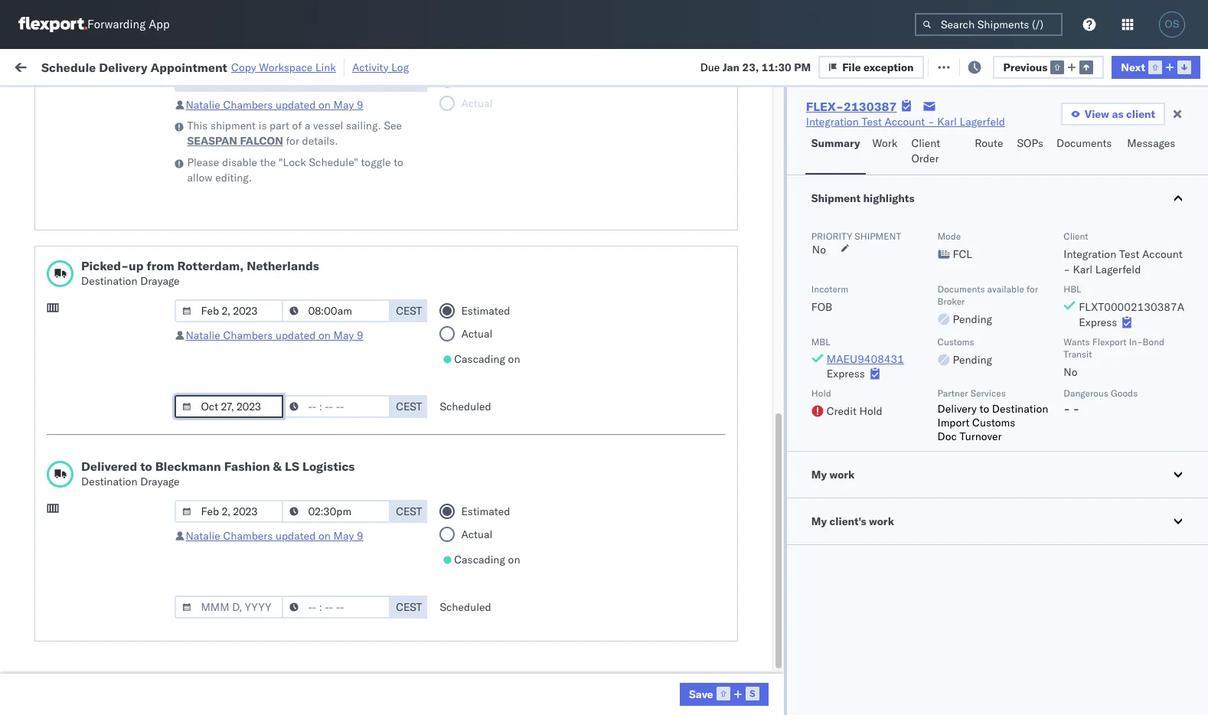 Task type: describe. For each thing, give the bounding box(es) containing it.
&
[[273, 459, 282, 474]]

credit
[[827, 404, 857, 418]]

delivery down confirm pickup from los angeles, ca
[[77, 353, 116, 367]]

forwarding
[[87, 17, 146, 32]]

actual for picked-up from rotterdam, netherlands
[[461, 327, 493, 341]]

schedule pickup from los angeles, ca button for maeu9736123
[[35, 379, 217, 411]]

schedule pickup from los angeles, ca for maeu9736123
[[35, 379, 206, 409]]

0 vertical spatial flex-2130387
[[806, 99, 897, 114]]

est, up 8:30 pm est, feb 4, 2023
[[293, 624, 316, 637]]

container
[[943, 119, 984, 130]]

6 ca from the top
[[35, 462, 50, 476]]

confirm pickup from los angeles, ca link
[[35, 311, 217, 342]]

flex- down flex-1662119
[[845, 523, 878, 536]]

mmm d, yyyy text field for 3rd -- : -- -- text field from the top of the page
[[175, 500, 284, 523]]

1 vertical spatial flex-2130387
[[845, 489, 925, 503]]

deadline
[[247, 125, 284, 136]]

3 flex-1889466 from the top
[[845, 354, 925, 368]]

delivered
[[81, 459, 137, 474]]

1 ca from the top
[[35, 125, 50, 139]]

deadline button
[[239, 122, 392, 137]]

os button
[[1155, 7, 1190, 42]]

schedule delivery appointment for 2:59 am edt, nov 5, 2022
[[35, 151, 188, 165]]

2 -- : -- -- text field from the top
[[282, 299, 391, 322]]

ocean fcl for 2:00 am est, feb 3, 2023
[[469, 590, 522, 604]]

netherlands for schedule pickup from rotterdam, netherlands link related to second schedule pickup from rotterdam, netherlands button from the top
[[35, 563, 95, 577]]

1 cest from the top
[[396, 74, 422, 87]]

est, for 1st the upload customs clearance documents 'link'
[[293, 219, 316, 233]]

2 upload customs clearance documents from the top
[[35, 481, 168, 510]]

previous
[[1004, 60, 1048, 74]]

2022 for schedule pickup from los angeles, ca button related to test123456
[[354, 118, 381, 132]]

to inside the partner services delivery to destination import customs doc turnover
[[980, 402, 989, 416]]

scheduled for delivered to bleckmann fashion & ls logistics
[[440, 600, 491, 614]]

import inside the partner services delivery to destination import customs doc turnover
[[938, 416, 970, 430]]

from inside "picked-up from rotterdam, netherlands destination drayage"
[[147, 258, 174, 273]]

turnover
[[960, 430, 1002, 443]]

test inside client integration test account - karl lagerfeld incoterm fob
[[1119, 247, 1140, 261]]

flex id
[[821, 125, 850, 136]]

6 resize handle column header from the left
[[795, 119, 813, 715]]

0 horizontal spatial file
[[842, 60, 861, 74]]

abcdefg78456546 for schedule delivery appointment
[[1043, 287, 1146, 301]]

1 vertical spatial 2130387
[[878, 489, 925, 503]]

1846748 for fourth schedule pickup from los angeles, ca button from the bottom of the page
[[878, 186, 925, 199]]

4 ocean fcl from the top
[[469, 354, 522, 368]]

messages button
[[1121, 129, 1184, 175]]

10 am from the top
[[272, 624, 290, 637]]

delivery down workitem button
[[83, 151, 123, 165]]

os
[[1165, 18, 1180, 30]]

feb for 8:30 am est, feb 3, 2023
[[318, 624, 337, 637]]

pickup for schedule pickup from los angeles, ca button for abcdefg78456546
[[83, 245, 116, 258]]

filtered by:
[[15, 94, 70, 108]]

2022 for schedule pickup from los angeles, ca button for abcdefg78456546
[[360, 253, 387, 267]]

appointment up status : ready for work, blocked, in progress
[[150, 59, 227, 75]]

upload inside button
[[35, 211, 70, 225]]

filtered
[[15, 94, 53, 108]]

4 uetu5238478 from the top
[[1025, 354, 1100, 368]]

nov down details.
[[319, 152, 339, 166]]

batch action button
[[1098, 55, 1198, 78]]

appointment for 8:30 pm est, jan 30, 2023
[[125, 522, 188, 536]]

2:59 am est, dec 14, 2022 for schedule pickup from los angeles, ca
[[247, 253, 387, 267]]

3 resize handle column header from the left
[[443, 119, 461, 715]]

client for integration
[[1064, 230, 1089, 242]]

part
[[270, 119, 289, 132]]

client integration test account - karl lagerfeld incoterm fob
[[812, 230, 1183, 314]]

1889466 for schedule delivery appointment
[[878, 287, 925, 301]]

shipment
[[812, 191, 861, 205]]

schedule pickup from los angeles, ca link for --
[[35, 446, 217, 477]]

maeu9736123
[[1043, 388, 1120, 402]]

seaspan falcon link
[[187, 133, 283, 149]]

2 schedule pickup from los angeles, ca button from the top
[[35, 177, 217, 209]]

order
[[912, 152, 939, 165]]

bleckmann
[[155, 459, 221, 474]]

flex
[[821, 125, 838, 136]]

1 horizontal spatial hold
[[860, 404, 883, 418]]

0 vertical spatial 11:30
[[762, 60, 792, 74]]

status : ready for work, blocked, in progress
[[84, 95, 278, 106]]

flex- up the credit hold
[[845, 388, 878, 402]]

vandelay
[[668, 455, 712, 469]]

0 vertical spatial work
[[44, 56, 83, 77]]

toggle
[[361, 155, 391, 169]]

customs for second the upload customs clearance documents 'link' from the top
[[73, 481, 116, 494]]

0 vertical spatial work
[[167, 59, 194, 73]]

messages
[[1127, 136, 1176, 150]]

2 ca from the top
[[35, 193, 50, 206]]

ready
[[118, 95, 145, 106]]

1 9 from the top
[[357, 98, 363, 112]]

dangerous
[[1064, 387, 1109, 399]]

ca inside confirm pickup from los angeles, ca
[[35, 327, 50, 341]]

actual for delivered to bleckmann fashion & ls logistics
[[461, 528, 493, 541]]

the
[[260, 155, 276, 169]]

nov for upload customs clearance documents button
[[318, 219, 338, 233]]

2022 for upload customs clearance documents button
[[354, 219, 380, 233]]

1662119
[[878, 455, 925, 469]]

confirm delivery for confirm delivery link for first confirm delivery button from the top
[[35, 353, 116, 367]]

my work button
[[787, 452, 1208, 498]]

0 vertical spatial my
[[15, 56, 40, 77]]

partner
[[938, 387, 968, 399]]

feb for 8:30 pm est, feb 4, 2023
[[318, 657, 336, 671]]

chambers for fashion
[[223, 529, 273, 543]]

scheduled for picked-up from rotterdam, netherlands
[[440, 400, 491, 414]]

2 1846748 from the top
[[878, 152, 925, 166]]

2 schedule pickup from los angeles, ca link from the top
[[35, 177, 217, 207]]

Search Work text field
[[693, 55, 860, 78]]

3 -- : -- -- text field from the top
[[282, 500, 391, 523]]

759
[[282, 59, 302, 73]]

Search Shipments (/) text field
[[915, 13, 1063, 36]]

2 ceau7522281, hlxu6269489, hlxu8034992 from the top
[[943, 152, 1181, 165]]

3 upload customs clearance documents from the top
[[35, 649, 168, 678]]

container numbers button
[[936, 116, 1020, 143]]

goods
[[1111, 387, 1138, 399]]

estimated for delivered to bleckmann fashion & ls logistics
[[461, 505, 510, 518]]

confirm pickup from los angeles, ca button
[[35, 311, 217, 343]]

flex- down 'flex-2130387' link
[[845, 118, 878, 132]]

1 natalie chambers updated on may 9 from the top
[[186, 98, 363, 112]]

customs for 1st the upload customs clearance documents 'link'
[[73, 211, 116, 225]]

link
[[315, 60, 336, 74]]

due jan 23, 11:30 pm
[[700, 60, 811, 74]]

2:59 am est, jan 25, 2023
[[247, 455, 384, 469]]

schedule for schedule pickup from los angeles, ca link corresponding to maeu9736123
[[35, 379, 81, 393]]

5 ca from the top
[[35, 395, 50, 409]]

9 resize handle column header from the left
[[1169, 119, 1188, 715]]

pm for 7:00 pm est, dec 23, 2022
[[272, 320, 289, 334]]

1 vertical spatial work
[[830, 468, 855, 482]]

2023 for 11:30 pm est, jan 23, 2023
[[363, 422, 390, 435]]

delivery down picked-
[[83, 286, 123, 300]]

1 chambers from the top
[[223, 98, 273, 112]]

ocean fcl for 11:30 pm est, jan 23, 2023
[[469, 422, 522, 435]]

flex- down the credit hold
[[845, 455, 878, 469]]

delivered to bleckmann fashion & ls logistics destination drayage
[[81, 459, 355, 489]]

bosch for test123456 schedule pickup from los angeles, ca link
[[668, 118, 698, 132]]

schedule delivery appointment button for 2:59 am est, dec 14, 2022
[[35, 285, 188, 302]]

flex- up flex
[[806, 99, 844, 114]]

fashion
[[224, 459, 270, 474]]

cascading for picked-up from rotterdam, netherlands
[[454, 352, 505, 366]]

integration test account - karl lagerfeld for 8:30 am est, feb 3, 2023
[[668, 624, 867, 637]]

flex- down "priority shipment"
[[845, 253, 878, 267]]

netherlands for confirm pickup from rotterdam, netherlands link on the left bottom
[[35, 597, 95, 611]]

1 vertical spatial work
[[873, 136, 898, 150]]

consignee
[[738, 388, 790, 402]]

4 abcdefg78456546 from the top
[[1043, 354, 1146, 368]]

confirm pickup from rotterdam, netherlands
[[35, 582, 193, 611]]

express for mbl
[[827, 367, 865, 381]]

2 resize handle column header from the left
[[389, 119, 407, 715]]

documents for 1st the upload customs clearance documents 'link'
[[35, 226, 91, 240]]

destination inside the partner services delivery to destination import customs doc turnover
[[992, 402, 1049, 416]]

delivery down confirm pickup from rotterdam, netherlands
[[77, 623, 116, 637]]

chambers for rotterdam,
[[223, 329, 273, 342]]

save
[[689, 687, 713, 701]]

documents available for broker
[[938, 283, 1038, 307]]

integration test account - karl lagerfeld for 8:30 pm est, jan 30, 2023
[[668, 523, 867, 536]]

2 schedule pickup from rotterdam, netherlands from the top
[[35, 548, 199, 577]]

batch action
[[1122, 59, 1188, 73]]

1 horizontal spatial exception
[[968, 59, 1018, 73]]

2:59 for schedule pickup from los angeles, ca link corresponding to maeu9736123
[[247, 388, 270, 402]]

2 upload customs clearance documents link from the top
[[35, 480, 217, 510]]

1 -- : -- -- text field from the top
[[282, 69, 391, 92]]

1 natalie chambers updated on may 9 button from the top
[[186, 98, 363, 112]]

by:
[[55, 94, 70, 108]]

picked-up from rotterdam, netherlands destination drayage
[[81, 258, 319, 288]]

nov for schedule pickup from los angeles, ca button related to test123456
[[319, 118, 339, 132]]

bookings
[[668, 388, 713, 402]]

pending for customs
[[953, 353, 992, 367]]

logistics
[[302, 459, 355, 474]]

3 ca from the top
[[35, 260, 50, 274]]

numbers for container numbers
[[943, 131, 981, 142]]

import work button
[[124, 49, 200, 83]]

2 upload from the top
[[35, 481, 70, 494]]

angeles, for schedule pickup from los angeles, ca link corresponding to maeu9736123
[[164, 379, 206, 393]]

2 hlxu8034992 from the top
[[1106, 152, 1181, 165]]

zimu3048342
[[1043, 523, 1116, 536]]

0 vertical spatial hold
[[812, 387, 831, 399]]

as
[[1112, 107, 1124, 121]]

partner services delivery to destination import customs doc turnover
[[938, 387, 1049, 443]]

0 vertical spatial for
[[147, 95, 160, 106]]

0 vertical spatial 23,
[[742, 60, 759, 74]]

schedule for 4th schedule pickup from los angeles, ca link from the bottom
[[35, 177, 81, 191]]

destination inside the delivered to bleckmann fashion & ls logistics destination drayage
[[81, 475, 137, 489]]

bosch for abcdefg78456546's schedule pickup from los angeles, ca link
[[668, 253, 698, 267]]

est, up 8:30 pm est, jan 30, 2023 at the bottom
[[299, 489, 322, 503]]

from for confirm pickup from los angeles, ca link
[[113, 312, 135, 326]]

11:30 pm est, jan 28, 2023
[[247, 489, 390, 503]]

details.
[[302, 134, 338, 148]]

in-
[[1129, 336, 1143, 348]]

1 horizontal spatial file exception
[[946, 59, 1018, 73]]

1 horizontal spatial file
[[946, 59, 965, 73]]

clearance for second the upload customs clearance documents 'link' from the top
[[119, 481, 168, 494]]

schedule delivery appointment for 8:30 pm est, jan 30, 2023
[[35, 522, 188, 536]]

app
[[149, 17, 170, 32]]

my for my client's work button
[[812, 515, 827, 528]]

delivery up ready
[[99, 59, 147, 75]]

hlxu6269489, for schedule pickup from los angeles, ca button related to test123456
[[1025, 118, 1103, 132]]

integration test account - karl lagerfeld for 8:30 pm est, feb 4, 2023
[[668, 657, 867, 671]]

am for test123456 schedule pickup from los angeles, ca link
[[272, 118, 290, 132]]

confirm pickup from rotterdam, netherlands link
[[35, 581, 217, 611]]

2:00 for 2:00 am est, nov 9, 2022
[[247, 219, 270, 233]]

2 confirm delivery button from the top
[[35, 622, 116, 639]]

2 schedule pickup from los angeles, ca from the top
[[35, 177, 206, 206]]

falcon
[[240, 134, 283, 148]]

west
[[715, 455, 739, 469]]

205 on track
[[353, 59, 415, 73]]

flex- up my client's work
[[845, 489, 878, 503]]

upload customs clearance documents inside upload customs clearance documents button
[[35, 211, 168, 240]]

2:59 am est, dec 14, 2022 for schedule delivery appointment
[[247, 287, 387, 301]]

2:59 for schedule delivery appointment link for 2:59 am est, dec 14, 2022
[[247, 287, 270, 301]]

2 horizontal spatial work
[[869, 515, 894, 528]]

confirm pickup from los angeles, ca
[[35, 312, 200, 341]]

2 flex-1846748 from the top
[[845, 152, 925, 166]]

next button
[[1112, 56, 1201, 78]]

8 resize handle column header from the left
[[1017, 119, 1035, 715]]

1 schedule pickup from rotterdam, netherlands from the top
[[35, 413, 199, 442]]

schedule"
[[309, 155, 358, 169]]

karl inside client integration test account - karl lagerfeld incoterm fob
[[1073, 263, 1093, 276]]

schedule pickup from los angeles, ca for abcdefg78456546
[[35, 245, 206, 274]]

bosch ocean test for confirm pickup from los angeles, ca link
[[668, 320, 755, 334]]

may for delivered to bleckmann fashion & ls logistics
[[333, 529, 354, 543]]

netherlands for 2nd schedule pickup from rotterdam, netherlands button from the bottom of the page schedule pickup from rotterdam, netherlands link
[[35, 428, 95, 442]]

2 5, from the top
[[342, 152, 352, 166]]

flex-1889466 for schedule delivery appointment
[[845, 287, 925, 301]]

3 1889466 from the top
[[878, 354, 925, 368]]

est, for abcdefg78456546's schedule pickup from los angeles, ca link
[[293, 253, 316, 267]]

wants flexport in-bond transit no
[[1064, 336, 1165, 379]]

los for schedule pickup from los angeles, ca button for abcdefg78456546
[[144, 245, 162, 258]]

est, down 8:30 am est, feb 3, 2023
[[292, 657, 315, 671]]

disable
[[222, 155, 257, 169]]

jan right due
[[723, 60, 740, 74]]

dec for confirm pickup from los angeles, ca
[[318, 320, 338, 334]]

picked-
[[81, 258, 129, 273]]

2 schedule pickup from rotterdam, netherlands button from the top
[[35, 547, 217, 579]]

numbers for mbl/mawb numbers
[[1099, 125, 1137, 136]]

view
[[1085, 107, 1110, 121]]

client order button
[[905, 129, 969, 175]]

ocean fcl for 11:30 pm est, jan 28, 2023
[[469, 489, 522, 503]]

7:00
[[247, 320, 270, 334]]

abcdefg78456546 for schedule pickup from los angeles, ca
[[1043, 253, 1146, 267]]

0 horizontal spatial no
[[362, 95, 375, 106]]

1889466 for schedule pickup from los angeles, ca
[[878, 253, 925, 267]]

risk
[[317, 59, 335, 73]]

4 lhuu7894563, uetu5238478 from the top
[[943, 354, 1100, 368]]

vessel
[[313, 119, 343, 132]]

message
[[206, 59, 249, 73]]

customs down broker
[[938, 336, 975, 348]]

flex- up "priority shipment"
[[845, 186, 878, 199]]

bosch for confirm pickup from los angeles, ca link
[[668, 320, 698, 334]]

3 upload from the top
[[35, 649, 70, 663]]

updated for &
[[276, 529, 316, 543]]

netherlands inside "picked-up from rotterdam, netherlands destination drayage"
[[247, 258, 319, 273]]

activity
[[352, 60, 389, 74]]

1 may from the top
[[333, 98, 354, 112]]

client's
[[830, 515, 867, 528]]

integration test account - karl lagerfeld for 2:00 am est, feb 3, 2023
[[668, 590, 867, 604]]

at
[[305, 59, 315, 73]]

1 natalie from the top
[[186, 98, 220, 112]]

1 schedule pickup from rotterdam, netherlands button from the top
[[35, 412, 217, 445]]

rotterdam, for confirm pickup from rotterdam, netherlands button
[[138, 582, 193, 595]]

is
[[259, 119, 267, 132]]

fob
[[812, 300, 833, 314]]

4 lhuu7894563, from the top
[[943, 354, 1022, 368]]

edt, for schedule pickup from los angeles, ca button related to test123456
[[293, 118, 317, 132]]

2 hlxu6269489, from the top
[[1025, 152, 1103, 165]]

11:30 pm est, jan 23, 2023
[[247, 422, 390, 435]]

ocean fcl for 7:00 pm est, dec 23, 2022
[[469, 320, 522, 334]]

integration inside client integration test account - karl lagerfeld incoterm fob
[[1064, 247, 1117, 261]]

highlights
[[863, 191, 915, 205]]

flex- right fob
[[845, 287, 878, 301]]

23, for integration test account - karl lagerfeld
[[344, 422, 361, 435]]

8:30 pm est, jan 30, 2023
[[247, 523, 383, 536]]

1 upload customs clearance documents link from the top
[[35, 210, 217, 241]]

documents inside documents available for broker
[[938, 283, 985, 295]]

please disable the "lock schedule" toggle to allow editing.
[[187, 155, 403, 185]]

2 edt, from the top
[[293, 152, 317, 166]]

1 5, from the top
[[342, 118, 352, 132]]

1 vertical spatial maeu9408431
[[1043, 489, 1120, 503]]

0 vertical spatial my work
[[15, 56, 83, 77]]

1 confirm delivery button from the top
[[35, 353, 116, 369]]

1 vertical spatial no
[[812, 243, 826, 257]]



Task type: vqa. For each thing, say whether or not it's contained in the screenshot.
the top the Documents
no



Task type: locate. For each thing, give the bounding box(es) containing it.
2 vertical spatial 11:30
[[247, 489, 276, 503]]

forwarding app link
[[18, 17, 170, 32]]

5 ocean fcl from the top
[[469, 388, 522, 402]]

netherlands inside confirm pickup from rotterdam, netherlands
[[35, 597, 95, 611]]

5 2:59 from the top
[[247, 287, 270, 301]]

est, for schedule pickup from los angeles, ca link corresponding to maeu9736123
[[293, 388, 316, 402]]

flex-
[[806, 99, 844, 114], [845, 118, 878, 132], [845, 152, 878, 166], [845, 186, 878, 199], [845, 219, 878, 233], [845, 253, 878, 267], [845, 287, 878, 301], [845, 354, 878, 368], [845, 388, 878, 402], [845, 455, 878, 469], [845, 489, 878, 503], [845, 523, 878, 536]]

2 gvcu5265864 from the top
[[943, 489, 1019, 502]]

client up hbl
[[1064, 230, 1089, 242]]

1 vertical spatial gvcu5265864
[[943, 489, 1019, 502]]

30,
[[337, 523, 354, 536]]

2 vertical spatial may
[[333, 529, 354, 543]]

1 vertical spatial 8:30
[[247, 624, 270, 637]]

25,
[[338, 455, 355, 469]]

schedule delivery appointment copy workspace link
[[41, 59, 336, 75]]

work
[[44, 56, 83, 77], [830, 468, 855, 482], [869, 515, 894, 528]]

schedule delivery appointment down workitem button
[[35, 151, 188, 165]]

2 horizontal spatial for
[[1027, 283, 1038, 295]]

1 horizontal spatial work
[[873, 136, 898, 150]]

7 resize handle column header from the left
[[917, 119, 936, 715]]

-- : -- -- text field
[[282, 395, 391, 418]]

mmm d, yyyy text field for first -- : -- -- text field from the bottom of the page
[[175, 596, 284, 619]]

0 vertical spatial 8:30
[[247, 523, 270, 536]]

natalie chambers updated on may 9 button up 2:59 am est, jan 13, 2023
[[186, 329, 363, 342]]

2 vertical spatial natalie
[[186, 529, 220, 543]]

est, up "7:00 pm est, dec 23, 2022"
[[293, 287, 316, 301]]

natalie chambers updated on may 9 for &
[[186, 529, 363, 543]]

1 vertical spatial my work
[[812, 468, 855, 482]]

1 vertical spatial chambers
[[223, 329, 273, 342]]

delivery down delivered on the bottom left of page
[[83, 522, 123, 536]]

shipment down highlights
[[855, 230, 901, 242]]

2:59
[[247, 118, 270, 132], [247, 152, 270, 166], [247, 186, 270, 199], [247, 253, 270, 267], [247, 287, 270, 301], [247, 388, 270, 402], [247, 455, 270, 469]]

from for 4th schedule pickup from los angeles, ca link from the bottom
[[119, 177, 142, 191]]

0 vertical spatial natalie chambers updated on may 9 button
[[186, 98, 363, 112]]

4 schedule pickup from los angeles, ca from the top
[[35, 379, 206, 409]]

snoozed : no
[[320, 95, 375, 106]]

natalie chambers updated on may 9 button down "11:30 pm est, jan 28, 2023"
[[186, 529, 363, 543]]

1 gvcu5265864 from the top
[[943, 421, 1019, 435]]

1 edt, from the top
[[293, 118, 317, 132]]

11 ocean fcl from the top
[[469, 624, 522, 637]]

ca
[[35, 125, 50, 139], [35, 193, 50, 206], [35, 260, 50, 274], [35, 327, 50, 341], [35, 395, 50, 409], [35, 462, 50, 476]]

drayage inside "picked-up from rotterdam, netherlands destination drayage"
[[140, 274, 180, 288]]

flxt00002130387a
[[1079, 300, 1185, 314]]

from for schedule pickup from los angeles, ca link corresponding to maeu9736123
[[119, 379, 142, 393]]

rotterdam, inside "picked-up from rotterdam, netherlands destination drayage"
[[177, 258, 244, 273]]

my work up filtered by:
[[15, 56, 83, 77]]

2023 right 28,
[[363, 489, 390, 503]]

3 edt, from the top
[[293, 186, 317, 199]]

message (0)
[[206, 59, 269, 73]]

confirm delivery down confirm pickup from los angeles, ca
[[35, 353, 116, 367]]

2:00 down editing. at top left
[[247, 219, 270, 233]]

3 confirm from the top
[[35, 582, 74, 595]]

2 2:59 am edt, nov 5, 2022 from the top
[[247, 152, 381, 166]]

from
[[119, 110, 142, 124], [119, 177, 142, 191], [119, 245, 142, 258], [147, 258, 174, 273], [113, 312, 135, 326], [119, 379, 142, 393], [119, 413, 142, 427], [119, 447, 142, 461], [119, 548, 142, 562], [113, 582, 135, 595]]

client up order
[[912, 136, 940, 150]]

1 vertical spatial shipment
[[855, 230, 901, 242]]

2:59 down 2:00 am est, nov 9, 2022
[[247, 253, 270, 267]]

11:30 down 'fashion'
[[247, 489, 276, 503]]

1 resize handle column header from the left
[[219, 119, 237, 715]]

--
[[1043, 455, 1056, 469]]

ceau7522281, hlxu6269489, hlxu8034992 for upload customs clearance documents button
[[943, 219, 1181, 233]]

2 lhuu7894563, from the top
[[943, 286, 1022, 300]]

confirm delivery link down confirm pickup from rotterdam, netherlands
[[35, 622, 116, 637]]

1 upload customs clearance documents from the top
[[35, 211, 168, 240]]

copy
[[231, 60, 256, 74]]

1 vertical spatial may
[[333, 329, 354, 342]]

available
[[988, 283, 1024, 295]]

1 horizontal spatial :
[[356, 95, 359, 106]]

4 resize handle column header from the left
[[542, 119, 561, 715]]

2023 up 8:30 am est, feb 3, 2023
[[352, 590, 379, 604]]

schedule pickup from los angeles, ca button for --
[[35, 446, 217, 478]]

documents inside documents button
[[1057, 136, 1112, 150]]

est, up 8:30 am est, feb 3, 2023
[[293, 590, 316, 604]]

2022 for fourth schedule pickup from los angeles, ca button from the bottom of the page
[[354, 186, 381, 199]]

integration test account - karl lagerfeld for 11:30 pm est, jan 28, 2023
[[668, 489, 867, 503]]

updated up of
[[276, 98, 316, 112]]

los for maeu9736123 schedule pickup from los angeles, ca button
[[144, 379, 162, 393]]

0 vertical spatial schedule pickup from rotterdam, netherlands link
[[35, 412, 217, 443]]

work up the "client's" on the bottom of page
[[830, 468, 855, 482]]

import work
[[130, 59, 194, 73]]

205
[[353, 59, 373, 73]]

1 actual from the top
[[461, 327, 493, 341]]

2 uetu5238478 from the top
[[1025, 286, 1100, 300]]

4 ca from the top
[[35, 327, 50, 341]]

4 confirm from the top
[[35, 623, 74, 637]]

2 drayage from the top
[[140, 475, 180, 489]]

flex-2130384
[[845, 523, 925, 536]]

2023 for 8:30 am est, feb 3, 2023
[[352, 624, 379, 637]]

2023 right 4,
[[352, 657, 378, 671]]

0 vertical spatial destination
[[81, 274, 137, 288]]

1889466 left broker
[[878, 287, 925, 301]]

3 5, from the top
[[342, 186, 352, 199]]

log
[[392, 60, 409, 74]]

8:30 down 'fashion'
[[247, 523, 270, 536]]

customs inside the partner services delivery to destination import customs doc turnover
[[973, 416, 1016, 430]]

1 confirm delivery from the top
[[35, 353, 116, 367]]

lhuu7894563, for schedule delivery appointment
[[943, 286, 1022, 300]]

estimated for picked-up from rotterdam, netherlands
[[461, 304, 510, 318]]

2 vertical spatial schedule delivery appointment button
[[35, 521, 188, 538]]

lhuu7894563, for schedule pickup from los angeles, ca
[[943, 253, 1022, 266]]

numbers
[[1099, 125, 1137, 136], [943, 131, 981, 142]]

3 lhuu7894563, uetu5238478 from the top
[[943, 320, 1100, 334]]

from inside confirm pickup from rotterdam, netherlands
[[113, 582, 135, 595]]

1 upload from the top
[[35, 211, 70, 225]]

2 schedule delivery appointment button from the top
[[35, 285, 188, 302]]

2:59 down editing. at top left
[[247, 186, 270, 199]]

flex-2130384 button
[[821, 519, 928, 540], [821, 519, 928, 540]]

on
[[376, 59, 388, 73], [319, 98, 331, 112], [319, 329, 331, 342], [508, 352, 520, 366], [319, 529, 331, 543], [508, 553, 520, 567]]

8:30 for 8:30 pm est, feb 4, 2023
[[247, 657, 270, 671]]

7 ocean fcl from the top
[[469, 489, 522, 503]]

0 horizontal spatial for
[[147, 95, 160, 106]]

2 natalie chambers updated on may 9 from the top
[[186, 329, 363, 342]]

2 vertical spatial upload customs clearance documents link
[[35, 648, 217, 679]]

3 schedule pickup from los angeles, ca from the top
[[35, 245, 206, 274]]

2 clearance from the top
[[119, 481, 168, 494]]

: for snoozed
[[356, 95, 359, 106]]

5, down snoozed : no
[[342, 118, 352, 132]]

appointment up the allow
[[125, 151, 188, 165]]

3 natalie chambers updated on may 9 button from the top
[[186, 529, 363, 543]]

2022 for confirm pickup from los angeles, ca button
[[360, 320, 386, 334]]

0 vertical spatial estimated
[[461, 304, 510, 318]]

est, for schedule delivery appointment link for 2:59 am est, dec 14, 2022
[[293, 287, 316, 301]]

2 vertical spatial natalie chambers updated on may 9
[[186, 529, 363, 543]]

11:30
[[762, 60, 792, 74], [247, 422, 276, 435], [247, 489, 276, 503]]

flexport. image
[[18, 17, 87, 32]]

2 vertical spatial schedule delivery appointment
[[35, 522, 188, 536]]

1 vertical spatial 11:30
[[247, 422, 276, 435]]

schedule pickup from rotterdam, netherlands up delivered on the bottom left of page
[[35, 413, 199, 442]]

lhuu7894563, down mode
[[943, 286, 1022, 300]]

1 horizontal spatial work
[[830, 468, 855, 482]]

confirm delivery for confirm delivery link related to second confirm delivery button
[[35, 623, 116, 637]]

1 vertical spatial 14,
[[341, 287, 358, 301]]

4 mmm d, yyyy text field from the top
[[175, 500, 284, 523]]

1846748
[[878, 118, 925, 132], [878, 152, 925, 166], [878, 186, 925, 199], [878, 219, 925, 233]]

natalie chambers updated on may 9 button
[[186, 98, 363, 112], [186, 329, 363, 342], [186, 529, 363, 543]]

route button
[[969, 129, 1011, 175]]

drayage inside the delivered to bleckmann fashion & ls logistics destination drayage
[[140, 475, 180, 489]]

flex- up flex-1893174
[[845, 354, 878, 368]]

schedule delivery appointment button down delivered on the bottom left of page
[[35, 521, 188, 538]]

3 schedule pickup from los angeles, ca button from the top
[[35, 244, 217, 276]]

est, right &
[[293, 455, 316, 469]]

1 vertical spatial 1889466
[[878, 287, 925, 301]]

schedule pickup from rotterdam, netherlands up confirm pickup from rotterdam, netherlands
[[35, 548, 199, 577]]

abcd1234560
[[943, 455, 1019, 469]]

2 vertical spatial edt,
[[293, 186, 317, 199]]

jan for 8:30 pm est, jan 30, 2023
[[318, 523, 335, 536]]

upload customs clearance documents link
[[35, 210, 217, 241], [35, 480, 217, 510], [35, 648, 217, 679]]

3 2:59 am edt, nov 5, 2022 from the top
[[247, 186, 381, 199]]

9,
[[341, 219, 351, 233]]

import
[[130, 59, 165, 73], [938, 416, 970, 430]]

jan left 28,
[[324, 489, 341, 503]]

lhuu7894563, uetu5238478 for confirm pickup from los angeles, ca
[[943, 320, 1100, 334]]

est, up the 11:30 pm est, jan 23, 2023 at the left bottom of the page
[[293, 388, 316, 402]]

shipment for priority
[[855, 230, 901, 242]]

2:59 am est, jan 13, 2023
[[247, 388, 384, 402]]

snoozed
[[320, 95, 356, 106]]

edt,
[[293, 118, 317, 132], [293, 152, 317, 166], [293, 186, 317, 199]]

0 vertical spatial drayage
[[140, 274, 180, 288]]

nov for fourth schedule pickup from los angeles, ca button from the bottom of the page
[[319, 186, 339, 199]]

customs down services
[[973, 416, 1016, 430]]

0 horizontal spatial exception
[[864, 60, 914, 74]]

0 vertical spatial confirm delivery link
[[35, 353, 116, 368]]

bosch
[[668, 118, 698, 132], [668, 152, 698, 166], [668, 186, 698, 199], [568, 219, 598, 233], [668, 219, 698, 233], [568, 253, 598, 267], [668, 253, 698, 267], [668, 287, 698, 301], [668, 320, 698, 334], [668, 354, 698, 368]]

schedule pickup from los angeles, ca button for abcdefg78456546
[[35, 244, 217, 276]]

maeu9408431 button
[[827, 352, 904, 366]]

9 ocean fcl from the top
[[469, 556, 522, 570]]

flex-2130387 down flex-1662119
[[845, 489, 925, 503]]

import inside button
[[130, 59, 165, 73]]

- inside client integration test account - karl lagerfeld incoterm fob
[[1064, 263, 1070, 276]]

1 cascading on from the top
[[454, 352, 520, 366]]

14,
[[341, 253, 358, 267], [341, 287, 358, 301]]

ceau7522281, for test123456 schedule pickup from los angeles, ca link
[[943, 118, 1022, 132]]

for inside this shipment is part of a vessel sailing. see seaspan falcon for details.
[[286, 134, 299, 148]]

0 vertical spatial edt,
[[293, 118, 317, 132]]

schedule pickup from rotterdam, netherlands
[[35, 413, 199, 442], [35, 548, 199, 577]]

ceau7522281, hlxu6269489, hlxu8034992 up sops
[[943, 118, 1181, 132]]

1 drayage from the top
[[140, 274, 180, 288]]

no down priority at top
[[812, 243, 826, 257]]

pending up msdu7304509
[[953, 353, 992, 367]]

appointment for 2:59 am edt, nov 5, 2022
[[125, 151, 188, 165]]

work down integration test account - karl lagerfeld link
[[873, 136, 898, 150]]

ceau7522281, down 'route' 'button'
[[943, 185, 1022, 199]]

confirm for first confirm delivery button from the top
[[35, 353, 74, 367]]

angeles, for test123456 schedule pickup from los angeles, ca link
[[164, 110, 206, 124]]

from for abcdefg78456546's schedule pickup from los angeles, ca link
[[119, 245, 142, 258]]

7 2:59 from the top
[[247, 455, 270, 469]]

id
[[840, 125, 850, 136]]

1 schedule delivery appointment link from the top
[[35, 150, 188, 166]]

flex-1846748 for test123456 schedule pickup from los angeles, ca link
[[845, 118, 925, 132]]

natalie chambers updated on may 9 down "11:30 pm est, jan 28, 2023"
[[186, 529, 363, 543]]

batch
[[1122, 59, 1152, 73]]

customs inside button
[[73, 211, 116, 225]]

pm down "11:30 pm est, jan 28, 2023"
[[272, 523, 289, 536]]

pickup inside confirm pickup from los angeles, ca
[[77, 312, 110, 326]]

4 2:59 from the top
[[247, 253, 270, 267]]

integration test account - karl lagerfeld for 11:30 pm est, jan 23, 2023
[[668, 422, 867, 435]]

5 schedule pickup from los angeles, ca from the top
[[35, 447, 206, 476]]

rotterdam, for second schedule pickup from rotterdam, netherlands button from the top
[[144, 548, 199, 562]]

1 vertical spatial 9
[[357, 329, 363, 342]]

est, for confirm pickup from rotterdam, netherlands link on the left bottom
[[293, 590, 316, 604]]

759 at risk
[[282, 59, 335, 73]]

view as client
[[1085, 107, 1156, 121]]

2 updated from the top
[[276, 329, 316, 342]]

hlxu8034992
[[1106, 118, 1181, 132], [1106, 152, 1181, 165], [1106, 185, 1181, 199], [1106, 219, 1181, 233]]

fcl for 11:30 pm est, jan 23, 2023
[[503, 422, 522, 435]]

pm for 8:30 pm est, jan 30, 2023
[[272, 523, 289, 536]]

action
[[1155, 59, 1188, 73]]

1 vertical spatial for
[[286, 134, 299, 148]]

0 vertical spatial 2:59 am edt, nov 5, 2022
[[247, 118, 381, 132]]

hlxu6269489,
[[1025, 118, 1103, 132], [1025, 152, 1103, 165], [1025, 185, 1103, 199], [1025, 219, 1103, 233]]

4 hlxu8034992 from the top
[[1106, 219, 1181, 233]]

0 vertical spatial to
[[394, 155, 403, 169]]

1 lhuu7894563, from the top
[[943, 253, 1022, 266]]

nov up details.
[[319, 118, 339, 132]]

2 vertical spatial clearance
[[119, 649, 168, 663]]

may up 13,
[[333, 329, 354, 342]]

express for hbl
[[1079, 315, 1117, 329]]

5 resize handle column header from the left
[[642, 119, 660, 715]]

1 scheduled from the top
[[440, 400, 491, 414]]

23, down -- : -- -- text box
[[344, 422, 361, 435]]

1846748 up client order
[[878, 118, 925, 132]]

confirm delivery link for first confirm delivery button from the top
[[35, 353, 116, 368]]

confirm delivery button down confirm pickup from rotterdam, netherlands
[[35, 622, 116, 639]]

1 horizontal spatial no
[[812, 243, 826, 257]]

destination inside "picked-up from rotterdam, netherlands destination drayage"
[[81, 274, 137, 288]]

clearance
[[119, 211, 168, 225], [119, 481, 168, 494], [119, 649, 168, 663]]

lhuu7894563, down documents available for broker
[[943, 320, 1022, 334]]

1 vertical spatial natalie
[[186, 329, 220, 342]]

rotterdam, inside confirm pickup from rotterdam, netherlands
[[138, 582, 193, 595]]

am for schedule pickup from los angeles, ca link corresponding to --
[[272, 455, 290, 469]]

5 schedule pickup from los angeles, ca button from the top
[[35, 446, 217, 478]]

workspace
[[259, 60, 313, 74]]

1 horizontal spatial client
[[1064, 230, 1089, 242]]

lhuu7894563, uetu5238478 for schedule delivery appointment
[[943, 286, 1100, 300]]

flex id button
[[813, 122, 920, 137]]

schedule pickup from los angeles, ca link for abcdefg78456546
[[35, 244, 217, 275]]

angeles, for abcdefg78456546's schedule pickup from los angeles, ca link
[[164, 245, 206, 258]]

bosch for 4th schedule pickup from los angeles, ca link from the bottom
[[668, 186, 698, 199]]

1 vertical spatial schedule delivery appointment button
[[35, 285, 188, 302]]

confirm inside confirm pickup from los angeles, ca
[[35, 312, 74, 326]]

pm up 'flex-2130387' link
[[794, 60, 811, 74]]

2 estimated from the top
[[461, 505, 510, 518]]

confirm delivery link
[[35, 353, 116, 368], [35, 622, 116, 637]]

may
[[333, 98, 354, 112], [333, 329, 354, 342], [333, 529, 354, 543]]

rotterdam, for 2nd schedule pickup from rotterdam, netherlands button from the bottom of the page
[[144, 413, 199, 427]]

my for my work button
[[812, 468, 827, 482]]

0 horizontal spatial express
[[827, 367, 865, 381]]

hlxu6269489, for upload customs clearance documents button
[[1025, 219, 1103, 233]]

bosch ocean test for 4th schedule pickup from los angeles, ca link from the bottom
[[668, 186, 755, 199]]

8:30 up 8:30 pm est, feb 4, 2023
[[247, 624, 270, 637]]

1 vertical spatial schedule delivery appointment
[[35, 286, 188, 300]]

incoterm
[[812, 283, 849, 295]]

hlxu6269489, up hbl
[[1025, 219, 1103, 233]]

customs up picked-
[[73, 211, 116, 225]]

schedule for schedule delivery appointment link for 2:59 am est, dec 14, 2022
[[35, 286, 81, 300]]

edt, for fourth schedule pickup from los angeles, ca button from the bottom of the page
[[293, 186, 317, 199]]

0 horizontal spatial file exception
[[842, 60, 914, 74]]

schedule pickup from los angeles, ca link for test123456
[[35, 109, 217, 140]]

nyku9743990
[[943, 522, 1019, 536]]

5 cest from the top
[[396, 600, 422, 614]]

1 vertical spatial natalie chambers updated on may 9 button
[[186, 329, 363, 342]]

client inside button
[[912, 136, 940, 150]]

lhuu7894563, for confirm pickup from los angeles, ca
[[943, 320, 1022, 334]]

3, for 2:00 am est, feb 3, 2023
[[340, 590, 350, 604]]

2023 for 2:59 am est, jan 13, 2023
[[357, 388, 384, 402]]

2:59 am edt, nov 5, 2022 down 'please disable the "lock schedule" toggle to allow editing.'
[[247, 186, 381, 199]]

0 vertical spatial natalie
[[186, 98, 220, 112]]

angeles, inside confirm pickup from los angeles, ca
[[158, 312, 200, 326]]

1 lhuu7894563, uetu5238478 from the top
[[943, 253, 1100, 266]]

3 uetu5238478 from the top
[[1025, 320, 1100, 334]]

: left ready
[[111, 95, 114, 106]]

schedule for schedule delivery appointment link associated with 2:59 am edt, nov 5, 2022
[[35, 151, 81, 165]]

0 vertical spatial import
[[130, 59, 165, 73]]

2:00 up 8:30 am est, feb 3, 2023
[[247, 590, 270, 604]]

for inside documents available for broker
[[1027, 283, 1038, 295]]

pm up the ls
[[279, 422, 296, 435]]

0 horizontal spatial maeu9408431
[[827, 352, 904, 366]]

bond
[[1143, 336, 1165, 348]]

work,
[[162, 95, 186, 106]]

1 updated from the top
[[276, 98, 316, 112]]

14, up "7:00 pm est, dec 23, 2022"
[[341, 287, 358, 301]]

0 vertical spatial schedule pickup from rotterdam, netherlands button
[[35, 412, 217, 445]]

file up 'flex-2130387' link
[[842, 60, 861, 74]]

test
[[862, 115, 882, 129], [735, 118, 755, 132], [735, 152, 755, 166], [735, 186, 755, 199], [635, 219, 656, 233], [735, 219, 755, 233], [1119, 247, 1140, 261], [635, 253, 656, 267], [735, 253, 755, 267], [735, 287, 755, 301], [735, 320, 755, 334], [735, 354, 755, 368], [715, 388, 736, 402], [723, 422, 744, 435], [723, 489, 744, 503], [723, 523, 744, 536], [723, 556, 744, 570], [723, 590, 744, 604], [723, 624, 744, 637], [723, 657, 744, 671], [723, 691, 744, 705]]

3 lhuu7894563, from the top
[[943, 320, 1022, 334]]

am for 1st the upload customs clearance documents 'link'
[[272, 219, 290, 233]]

flex-1889466 for schedule pickup from los angeles, ca
[[845, 253, 925, 267]]

0 vertical spatial clearance
[[119, 211, 168, 225]]

schedule pickup from rotterdam, netherlands link
[[35, 412, 217, 443], [35, 547, 217, 578]]

no inside wants flexport in-bond transit no
[[1064, 365, 1078, 379]]

0 vertical spatial test123456
[[1043, 118, 1108, 132]]

natalie chambers updated on may 9 up the part
[[186, 98, 363, 112]]

1 vertical spatial confirm delivery
[[35, 623, 116, 637]]

confirm delivery button
[[35, 353, 116, 369], [35, 622, 116, 639]]

pm down 8:30 am est, feb 3, 2023
[[272, 657, 289, 671]]

0 vertical spatial 2:59 am est, dec 14, 2022
[[247, 253, 387, 267]]

confirm for confirm pickup from los angeles, ca button
[[35, 312, 74, 326]]

1 8:30 from the top
[[247, 523, 270, 536]]

jan down -- : -- -- text box
[[324, 422, 341, 435]]

2 am from the top
[[272, 152, 290, 166]]

est, left 9,
[[293, 219, 316, 233]]

3 1846748 from the top
[[878, 186, 925, 199]]

flex- down flex id button
[[845, 152, 878, 166]]

lhuu7894563, up documents available for broker
[[943, 253, 1022, 266]]

2023 for 8:30 pm est, jan 30, 2023
[[356, 523, 383, 536]]

0 vertical spatial 2130387
[[844, 99, 897, 114]]

my up my client's work
[[812, 468, 827, 482]]

est, right 7:00
[[292, 320, 315, 334]]

upload
[[35, 211, 70, 225], [35, 481, 70, 494], [35, 649, 70, 663]]

1893174
[[878, 388, 925, 402]]

1 vertical spatial test123456
[[1043, 219, 1108, 233]]

0 vertical spatial chambers
[[223, 98, 273, 112]]

drayage
[[140, 274, 180, 288], [140, 475, 180, 489]]

8:30 for 8:30 am est, feb 3, 2023
[[247, 624, 270, 637]]

schedule delivery appointment button for 8:30 pm est, jan 30, 2023
[[35, 521, 188, 538]]

0 horizontal spatial my work
[[15, 56, 83, 77]]

numbers inside "button"
[[1099, 125, 1137, 136]]

0 vertical spatial confirm delivery button
[[35, 353, 116, 369]]

fcl for 2:59 am est, dec 14, 2022
[[503, 253, 522, 267]]

upload customs clearance documents down confirm pickup from rotterdam, netherlands
[[35, 649, 168, 678]]

4 am from the top
[[272, 219, 290, 233]]

fcl for 7:00 pm est, dec 23, 2022
[[503, 320, 522, 334]]

11:30 for 11:30 pm est, jan 23, 2023
[[247, 422, 276, 435]]

pickup inside confirm pickup from rotterdam, netherlands
[[77, 582, 110, 595]]

schedule
[[41, 59, 96, 75], [35, 110, 81, 124], [35, 151, 81, 165], [35, 177, 81, 191], [35, 245, 81, 258], [35, 286, 81, 300], [35, 379, 81, 393], [35, 413, 81, 427], [35, 447, 81, 461], [35, 522, 81, 536], [35, 548, 81, 562]]

MMM D, YYYY text field
[[175, 69, 284, 92], [175, 299, 284, 322], [175, 395, 284, 418], [175, 500, 284, 523], [175, 596, 284, 619]]

3 mmm d, yyyy text field from the top
[[175, 395, 284, 418]]

uetu5238478 for schedule delivery appointment
[[1025, 286, 1100, 300]]

exception down search shipments (/) text box
[[968, 59, 1018, 73]]

1 vertical spatial my
[[812, 468, 827, 482]]

confirm for confirm pickup from rotterdam, netherlands button
[[35, 582, 74, 595]]

8 ocean fcl from the top
[[469, 523, 522, 536]]

import down the partner
[[938, 416, 970, 430]]

2 test123456 from the top
[[1043, 219, 1108, 233]]

1 vertical spatial clearance
[[119, 481, 168, 494]]

0 vertical spatial 5,
[[342, 118, 352, 132]]

0 vertical spatial upload
[[35, 211, 70, 225]]

schedule pickup from los angeles, ca link for maeu9736123
[[35, 379, 217, 409]]

2 chambers from the top
[[223, 329, 273, 342]]

flex-1662119
[[845, 455, 925, 469]]

1846748 down order
[[878, 186, 925, 199]]

2:59 am est, dec 14, 2022 up "7:00 pm est, dec 23, 2022"
[[247, 287, 387, 301]]

2:59 am edt, nov 5, 2022 for fourth schedule pickup from los angeles, ca button from the bottom of the page
[[247, 186, 381, 199]]

2:59 left &
[[247, 455, 270, 469]]

delivery inside the partner services delivery to destination import customs doc turnover
[[938, 402, 977, 416]]

my work inside button
[[812, 468, 855, 482]]

2 schedule delivery appointment link from the top
[[35, 285, 188, 301]]

2 vertical spatial work
[[869, 515, 894, 528]]

0 vertical spatial 1889466
[[878, 253, 925, 267]]

8:30 pm est, feb 4, 2023
[[247, 657, 378, 671]]

1 vertical spatial import
[[938, 416, 970, 430]]

track
[[390, 59, 415, 73]]

2:59 am est, dec 14, 2022
[[247, 253, 387, 267], [247, 287, 387, 301]]

2 lhuu7894563, uetu5238478 from the top
[[943, 286, 1100, 300]]

confirm inside confirm pickup from rotterdam, netherlands
[[35, 582, 74, 595]]

2 8:30 from the top
[[247, 624, 270, 637]]

flex-1662119 button
[[821, 451, 928, 473], [821, 451, 928, 473]]

los inside confirm pickup from los angeles, ca
[[138, 312, 155, 326]]

up
[[129, 258, 144, 273]]

lhuu7894563, up services
[[943, 354, 1022, 368]]

shipment inside this shipment is part of a vessel sailing. see seaspan falcon for details.
[[211, 119, 256, 132]]

los for fourth schedule pickup from los angeles, ca button from the bottom of the page
[[144, 177, 162, 191]]

2:00 am est, nov 9, 2022
[[247, 219, 380, 233]]

jan left 25,
[[318, 455, 335, 469]]

ocean
[[701, 118, 732, 132], [701, 152, 732, 166], [701, 186, 732, 199], [469, 219, 500, 233], [601, 219, 633, 233], [701, 219, 732, 233], [469, 253, 500, 267], [601, 253, 633, 267], [701, 253, 732, 267], [701, 287, 732, 301], [469, 320, 500, 334], [701, 320, 732, 334], [469, 354, 500, 368], [701, 354, 732, 368], [469, 388, 500, 402], [469, 422, 500, 435], [469, 489, 500, 503], [469, 523, 500, 536], [469, 556, 500, 570], [469, 590, 500, 604], [469, 624, 500, 637], [469, 657, 500, 671]]

cascading for delivered to bleckmann fashion & ls logistics
[[454, 553, 505, 567]]

2:00 am est, feb 3, 2023
[[247, 590, 379, 604]]

los down ready
[[144, 110, 162, 124]]

1 vertical spatial 5,
[[342, 152, 352, 166]]

2 vertical spatial for
[[1027, 283, 1038, 295]]

file exception down search shipments (/) text box
[[946, 59, 1018, 73]]

abcdefg78456546
[[1043, 253, 1146, 267], [1043, 287, 1146, 301], [1043, 320, 1146, 334], [1043, 354, 1146, 368]]

14, down 9,
[[341, 253, 358, 267]]

5 am from the top
[[272, 253, 290, 267]]

2:59 for abcdefg78456546's schedule pickup from los angeles, ca link
[[247, 253, 270, 267]]

flex- down shipment highlights at the top right of the page
[[845, 219, 878, 233]]

2130387
[[844, 99, 897, 114], [878, 489, 925, 503]]

0 vertical spatial gvcu5265864
[[943, 421, 1019, 435]]

2 2:59 am est, dec 14, 2022 from the top
[[247, 287, 387, 301]]

see
[[384, 119, 402, 132]]

natalie chambers updated on may 9 button for netherlands
[[186, 329, 363, 342]]

est, down 2:00 am est, nov 9, 2022
[[293, 253, 316, 267]]

est, down 2:59 am est, jan 13, 2023
[[299, 422, 322, 435]]

clearance inside button
[[119, 211, 168, 225]]

2130387 up flex id button
[[844, 99, 897, 114]]

2 scheduled from the top
[[440, 600, 491, 614]]

1 vertical spatial schedule pickup from rotterdam, netherlands
[[35, 548, 199, 577]]

scheduled
[[440, 400, 491, 414], [440, 600, 491, 614]]

2 mmm d, yyyy text field from the top
[[175, 299, 284, 322]]

nov down "schedule""
[[319, 186, 339, 199]]

1 1889466 from the top
[[878, 253, 925, 267]]

file down search shipments (/) text box
[[946, 59, 965, 73]]

los right up
[[144, 245, 162, 258]]

schedule pickup from rotterdam, netherlands link for 2nd schedule pickup from rotterdam, netherlands button from the bottom of the page
[[35, 412, 217, 443]]

1 mmm d, yyyy text field from the top
[[175, 69, 284, 92]]

my left the "client's" on the bottom of page
[[812, 515, 827, 528]]

9 up sailing.
[[357, 98, 363, 112]]

please
[[187, 155, 219, 169]]

1 horizontal spatial my work
[[812, 468, 855, 482]]

documents inside upload customs clearance documents button
[[35, 226, 91, 240]]

bosch ocean test for schedule delivery appointment link associated with 2:59 am edt, nov 5, 2022
[[668, 152, 755, 166]]

mode
[[938, 230, 961, 242]]

express
[[1079, 315, 1117, 329], [827, 367, 865, 381]]

may for picked-up from rotterdam, netherlands
[[333, 329, 354, 342]]

hbl
[[1064, 283, 1082, 295]]

1889466 down "priority shipment"
[[878, 253, 925, 267]]

2 2:00 from the top
[[247, 590, 270, 604]]

client inside client integration test account - karl lagerfeld incoterm fob
[[1064, 230, 1089, 242]]

0 horizontal spatial work
[[44, 56, 83, 77]]

nov left 9,
[[318, 219, 338, 233]]

1 2:59 from the top
[[247, 118, 270, 132]]

1 vertical spatial drayage
[[140, 475, 180, 489]]

lagerfeld inside client integration test account - karl lagerfeld incoterm fob
[[1096, 263, 1141, 276]]

resize handle column header
[[219, 119, 237, 715], [389, 119, 407, 715], [443, 119, 461, 715], [542, 119, 561, 715], [642, 119, 660, 715], [795, 119, 813, 715], [917, 119, 936, 715], [1017, 119, 1035, 715], [1169, 119, 1188, 715]]

0 vertical spatial express
[[1079, 315, 1117, 329]]

2 actual from the top
[[461, 528, 493, 541]]

0 vertical spatial feb
[[318, 590, 337, 604]]

1 test123456 from the top
[[1043, 118, 1108, 132]]

numbers inside container numbers
[[943, 131, 981, 142]]

mmm d, yyyy text field for third -- : -- -- text field from the bottom
[[175, 299, 284, 322]]

-- : -- -- text field
[[282, 69, 391, 92], [282, 299, 391, 322], [282, 500, 391, 523], [282, 596, 391, 619]]

confirm for second confirm delivery button
[[35, 623, 74, 637]]

0 vertical spatial actual
[[461, 327, 493, 341]]

est, for 2nd schedule pickup from rotterdam, netherlands button from the bottom of the page schedule pickup from rotterdam, netherlands link
[[299, 422, 322, 435]]

schedule pickup from los angeles, ca link
[[35, 109, 217, 140], [35, 177, 217, 207], [35, 244, 217, 275], [35, 379, 217, 409], [35, 446, 217, 477]]

to inside 'please disable the "lock schedule" toggle to allow editing.'
[[394, 155, 403, 169]]

3 schedule delivery appointment from the top
[[35, 522, 188, 536]]

dec up "7:00 pm est, dec 23, 2022"
[[318, 287, 338, 301]]

0 vertical spatial may
[[333, 98, 354, 112]]

workitem
[[17, 125, 57, 136]]

hlxu6269489, down mbl/mawb
[[1025, 152, 1103, 165]]

1 vertical spatial flex-1889466
[[845, 287, 925, 301]]

clearance for 1st the upload customs clearance documents 'link' from the bottom
[[119, 649, 168, 663]]

4 -- : -- -- text field from the top
[[282, 596, 391, 619]]

from for test123456 schedule pickup from los angeles, ca link
[[119, 110, 142, 124]]

8 am from the top
[[272, 455, 290, 469]]

upload customs clearance documents link up up
[[35, 210, 217, 241]]

2:59 am est, dec 14, 2022 down 2:00 am est, nov 9, 2022
[[247, 253, 387, 267]]

2 abcdefg78456546 from the top
[[1043, 287, 1146, 301]]

account inside client integration test account - karl lagerfeld incoterm fob
[[1142, 247, 1183, 261]]

schedule delivery appointment down picked-
[[35, 286, 188, 300]]

upload customs clearance documents
[[35, 211, 168, 240], [35, 481, 168, 510], [35, 649, 168, 678]]

for
[[147, 95, 160, 106], [286, 134, 299, 148], [1027, 283, 1038, 295]]

ls
[[285, 459, 299, 474]]

0 horizontal spatial to
[[140, 459, 152, 474]]

2023 right 13,
[[357, 388, 384, 402]]

1846748 for schedule pickup from los angeles, ca button related to test123456
[[878, 118, 925, 132]]

from inside confirm pickup from los angeles, ca
[[113, 312, 135, 326]]

1 vertical spatial schedule pickup from rotterdam, netherlands link
[[35, 547, 217, 578]]

1 vertical spatial 2:59 am edt, nov 5, 2022
[[247, 152, 381, 166]]

1 horizontal spatial numbers
[[1099, 125, 1137, 136]]

2 vertical spatial destination
[[81, 475, 137, 489]]

0 vertical spatial cascading on
[[454, 352, 520, 366]]

2 cest from the top
[[396, 304, 422, 318]]

hlxu6269489, for fourth schedule pickup from los angeles, ca button from the bottom of the page
[[1025, 185, 1103, 199]]

0 vertical spatial schedule delivery appointment button
[[35, 150, 188, 167]]

2 ceau7522281, from the top
[[943, 152, 1022, 165]]

3 am from the top
[[272, 186, 290, 199]]

1 vertical spatial updated
[[276, 329, 316, 342]]

2022
[[354, 118, 381, 132], [354, 152, 381, 166], [354, 186, 381, 199], [354, 219, 380, 233], [360, 253, 387, 267], [360, 287, 387, 301], [360, 320, 386, 334]]

2 vertical spatial chambers
[[223, 529, 273, 543]]

2 confirm delivery from the top
[[35, 623, 116, 637]]

client
[[1126, 107, 1156, 121]]

services
[[971, 387, 1006, 399]]

2 : from the left
[[356, 95, 359, 106]]

1 vertical spatial hold
[[860, 404, 883, 418]]

estimated
[[461, 304, 510, 318], [461, 505, 510, 518]]

to inside the delivered to bleckmann fashion & ls logistics destination drayage
[[140, 459, 152, 474]]

fcl for 8:30 pm est, jan 30, 2023
[[503, 523, 522, 536]]

status
[[84, 95, 111, 106]]

to down msdu7304509
[[980, 402, 989, 416]]

3 upload customs clearance documents link from the top
[[35, 648, 217, 679]]

1 vertical spatial feb
[[318, 624, 337, 637]]

2 vertical spatial upload customs clearance documents
[[35, 649, 168, 678]]

2023 for 2:59 am est, jan 25, 2023
[[357, 455, 384, 469]]

1846748 down integration test account - karl lagerfeld link
[[878, 152, 925, 166]]

2 vertical spatial no
[[1064, 365, 1078, 379]]

ceau7522281, up route
[[943, 118, 1022, 132]]

dec for schedule pickup from los angeles, ca
[[318, 253, 338, 267]]

flex-1889466
[[845, 253, 925, 267], [845, 287, 925, 301], [845, 354, 925, 368]]

1 pending from the top
[[953, 312, 992, 326]]

cascading on for picked-up from rotterdam, netherlands
[[454, 352, 520, 366]]

1 vertical spatial client
[[1064, 230, 1089, 242]]



